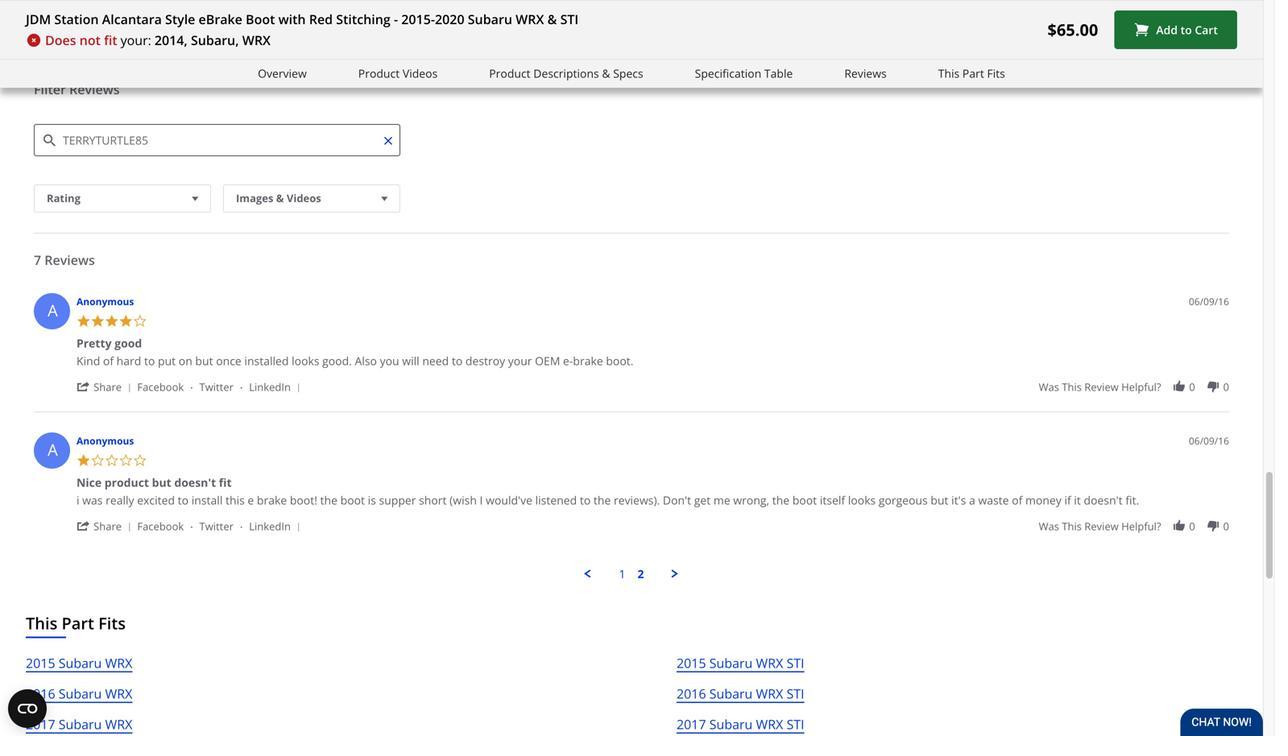 Task type: locate. For each thing, give the bounding box(es) containing it.
product descriptions & specs
[[489, 66, 643, 81]]

dot image
[[187, 383, 196, 393], [236, 383, 246, 393], [236, 523, 246, 532]]

does not fit your: 2014, subaru, wrx
[[45, 31, 271, 49]]

twitter link down once
[[199, 379, 234, 394]]

2015 up "open widget" icon
[[26, 654, 55, 672]]

1 vertical spatial helpful?
[[1121, 519, 1161, 534]]

boot left itself
[[792, 493, 817, 508]]

&
[[547, 10, 557, 28], [602, 66, 610, 81], [276, 191, 284, 205]]

star image up nice
[[77, 453, 91, 468]]

helpful? left vote up review by anonymous on  9 jun 2016 icon
[[1121, 380, 1161, 394]]

but right on
[[195, 353, 213, 368]]

boot left is
[[340, 493, 365, 508]]

2 share button from the top
[[77, 518, 137, 534]]

empty star image
[[133, 314, 147, 328], [105, 453, 119, 468]]

2016 subaru wrx link
[[26, 683, 132, 714]]

2 vertical spatial this
[[1062, 519, 1082, 534]]

2017 subaru wrx
[[26, 716, 132, 733]]

1 seperator image from the top
[[294, 383, 303, 393]]

sti down 2016 subaru wrx sti "link"
[[787, 716, 804, 733]]

vote up review by anonymous on  9 jun 2016 image
[[1172, 519, 1186, 533]]

2017 down 2016 subaru wrx link
[[26, 716, 55, 733]]

dot image right dot image
[[236, 523, 246, 532]]

star image up pretty good heading
[[105, 314, 119, 328]]

0 vertical spatial empty star image
[[133, 314, 147, 328]]

review left vote up review by anonymous on  9 jun 2016 image
[[1085, 519, 1119, 534]]

descriptions
[[533, 66, 599, 81]]

facebook down "put"
[[137, 380, 184, 394]]

0 horizontal spatial but
[[152, 475, 171, 490]]

0 horizontal spatial fit
[[104, 31, 117, 49]]

wrx
[[516, 10, 544, 28], [242, 31, 271, 49], [105, 654, 132, 672], [756, 654, 783, 672], [105, 685, 132, 702], [756, 685, 783, 702], [105, 716, 132, 733], [756, 716, 783, 733]]

0 vertical spatial 06/09/16
[[1189, 295, 1229, 308]]

dot image
[[187, 523, 196, 532]]

down triangle image inside images & videos filter field
[[377, 190, 391, 207]]

0 vertical spatial but
[[195, 353, 213, 368]]

was this review helpful?
[[1039, 380, 1161, 394], [1039, 519, 1161, 534]]

1 vertical spatial of
[[1012, 493, 1023, 508]]

the right wrong,
[[772, 493, 790, 508]]

list down install
[[137, 518, 303, 534]]

1 horizontal spatial part
[[963, 66, 984, 81]]

it
[[1074, 493, 1081, 508]]

2016 inside 2016 subaru wrx sti "link"
[[677, 685, 706, 702]]

2 anonymous from the top
[[77, 434, 134, 447]]

twitter for to
[[199, 519, 234, 534]]

2 2015 from the left
[[677, 654, 706, 672]]

2 horizontal spatial but
[[931, 493, 949, 508]]

3 star image from the left
[[119, 314, 133, 328]]

1 horizontal spatial fit
[[219, 475, 232, 490]]

wrx down 2015 subaru wrx sti link
[[756, 685, 783, 702]]

2 boot from the left
[[792, 493, 817, 508]]

0 vertical spatial facebook
[[137, 380, 184, 394]]

boot.
[[606, 353, 633, 368]]

2 seperator image from the top
[[125, 523, 134, 532]]

1 vertical spatial twitter link
[[199, 518, 234, 534]]

brake
[[573, 353, 603, 368], [257, 493, 287, 508]]

1 vertical spatial review
[[1085, 519, 1119, 534]]

linkedin for looks
[[249, 380, 291, 394]]

empty star image up product
[[105, 453, 119, 468]]

0 vertical spatial helpful?
[[1121, 380, 1161, 394]]

1 down triangle image from the left
[[188, 190, 202, 207]]

1 horizontal spatial looks
[[848, 493, 876, 508]]

looks right itself
[[848, 493, 876, 508]]

review for pretty good kind of hard to put on but once installed looks good. also you will need to destroy your oem e-brake boot.
[[1085, 380, 1119, 394]]

facebook list item for but
[[137, 379, 199, 394]]

open widget image
[[8, 690, 47, 728]]

anonymous up pretty
[[77, 295, 134, 308]]

part
[[963, 66, 984, 81], [62, 612, 94, 634]]

2015 up "2016 subaru wrx sti"
[[677, 654, 706, 672]]

looks inside pretty good kind of hard to put on but once installed looks good. also you will need to destroy your oem e-brake boot.
[[292, 353, 319, 368]]

1 horizontal spatial boot
[[792, 493, 817, 508]]

1 share button from the top
[[77, 379, 137, 394]]

wrx down 2016 subaru wrx sti "link"
[[756, 716, 783, 733]]

0 vertical spatial share
[[94, 380, 122, 394]]

2 down triangle image from the left
[[377, 190, 391, 207]]

reviews
[[844, 66, 887, 81], [69, 81, 120, 98], [45, 251, 95, 269]]

sti down 2015 subaru wrx sti link
[[787, 685, 804, 702]]

group for pretty good kind of hard to put on but once installed looks good. also you will need to destroy your oem e-brake boot.
[[1039, 380, 1229, 394]]

0 vertical spatial was this review helpful?
[[1039, 380, 1161, 394]]

1 twitter link from the top
[[199, 379, 234, 394]]

review date 06/09/16 element for pretty good kind of hard to put on but once installed looks good. also you will need to destroy your oem e-brake boot.
[[1189, 295, 1229, 308]]

0
[[1189, 380, 1195, 394], [1223, 380, 1229, 394], [1189, 519, 1195, 534], [1223, 519, 1229, 534]]

0 horizontal spatial boot
[[340, 493, 365, 508]]

this part fits
[[938, 66, 1005, 81], [26, 612, 126, 634]]

2017 for 2017 subaru wrx
[[26, 716, 55, 733]]

1 vertical spatial share
[[94, 519, 122, 534]]

1 horizontal spatial this part fits
[[938, 66, 1005, 81]]

looks left the good.
[[292, 353, 319, 368]]

station
[[54, 10, 99, 28]]

seperator image down pretty good kind of hard to put on but once installed looks good. also you will need to destroy your oem e-brake boot. in the left of the page
[[294, 383, 303, 393]]

1 horizontal spatial product
[[489, 66, 531, 81]]

does
[[45, 31, 76, 49]]

seperator image down boot!
[[294, 523, 303, 532]]

good.
[[322, 353, 352, 368]]

2 seperator image from the top
[[294, 523, 303, 532]]

2017 subaru wrx link
[[26, 714, 132, 736]]

product
[[358, 66, 400, 81], [489, 66, 531, 81]]

linkedin link down installed
[[249, 379, 291, 394]]

0 horizontal spatial of
[[103, 353, 114, 368]]

1 horizontal spatial of
[[1012, 493, 1023, 508]]

1 empty star image from the left
[[91, 453, 105, 468]]

share button for pretty good kind of hard to put on but once installed looks good. also you will need to destroy your oem e-brake boot.
[[77, 379, 137, 394]]

2015 subaru wrx link
[[26, 653, 132, 683]]

of right kind
[[103, 353, 114, 368]]

1 seperator image from the top
[[125, 383, 134, 393]]

was this review helpful? left vote up review by anonymous on  9 jun 2016 icon
[[1039, 380, 1161, 394]]

subaru down 2016 subaru wrx link
[[59, 716, 102, 733]]

vote down review by anonymous on  9 jun 2016 image right vote up review by anonymous on  9 jun 2016 image
[[1206, 519, 1220, 533]]

anonymous up nice
[[77, 434, 134, 447]]

2 2017 from the left
[[677, 716, 706, 733]]

product left "descriptions"
[[489, 66, 531, 81]]

1 review from the top
[[1085, 380, 1119, 394]]

pretty
[[77, 335, 112, 351]]

1 helpful? from the top
[[1121, 380, 1161, 394]]

brake right e
[[257, 493, 287, 508]]

i
[[77, 493, 79, 508]]

dot image for hard
[[236, 383, 246, 393]]

1 vertical spatial fit
[[219, 475, 232, 490]]

wrx up product descriptions & specs
[[516, 10, 544, 28]]

star image
[[91, 314, 105, 328], [77, 453, 91, 468]]

wrx inside "link"
[[756, 685, 783, 702]]

subaru inside "link"
[[709, 685, 753, 702]]

1 vertical spatial linkedin
[[249, 519, 291, 534]]

share for nice product but doesn't fit i was really excited to install this e brake boot! the boot is supper short (wish i would've listened to the reviews). don't get me wrong, the boot itself looks gorgeous but it's a waste of money if it doesn't fit.
[[94, 519, 122, 534]]

1 vertical spatial doesn't
[[1084, 493, 1123, 508]]

1 vertical spatial facebook list item
[[137, 518, 199, 534]]

of inside pretty good kind of hard to put on but once installed looks good. also you will need to destroy your oem e-brake boot.
[[103, 353, 114, 368]]

2 review from the top
[[1085, 519, 1119, 534]]

1 horizontal spatial empty star image
[[133, 314, 147, 328]]

1 vertical spatial empty star image
[[105, 453, 119, 468]]

0 horizontal spatial fits
[[98, 612, 126, 634]]

0 vertical spatial list
[[137, 379, 303, 394]]

this
[[938, 66, 960, 81], [26, 612, 57, 634]]

2 vertical spatial but
[[931, 493, 949, 508]]

0 vertical spatial linkedin
[[249, 380, 291, 394]]

seperator image
[[125, 383, 134, 393], [125, 523, 134, 532]]

helpful?
[[1121, 380, 1161, 394], [1121, 519, 1161, 534]]

0 vertical spatial was
[[1039, 380, 1059, 394]]

style
[[165, 10, 195, 28]]

videos inside field
[[287, 191, 321, 205]]

down triangle image
[[188, 190, 202, 207], [377, 190, 391, 207]]

2 facebook link from the top
[[137, 518, 184, 534]]

facebook list item down "put"
[[137, 379, 199, 394]]

sti inside "link"
[[787, 685, 804, 702]]

1 vertical spatial seperator image
[[294, 523, 303, 532]]

seperator image
[[294, 383, 303, 393], [294, 523, 303, 532]]

2 empty star image from the left
[[119, 453, 133, 468]]

wrx down 2016 subaru wrx link
[[105, 716, 132, 733]]

0 vertical spatial a
[[48, 299, 58, 321]]

1 vote down review by anonymous on  9 jun 2016 image from the top
[[1206, 380, 1220, 394]]

2 twitter from the top
[[199, 519, 234, 534]]

2 was from the top
[[1039, 519, 1059, 534]]

0 horizontal spatial looks
[[292, 353, 319, 368]]

0 horizontal spatial product
[[358, 66, 400, 81]]

subaru up "2016 subaru wrx sti"
[[709, 654, 753, 672]]

& left "specs"
[[602, 66, 610, 81]]

itself
[[820, 493, 845, 508]]

1 vertical spatial part
[[62, 612, 94, 634]]

wrx for 2015 subaru wrx
[[105, 654, 132, 672]]

twitter list item for installed
[[199, 379, 249, 394]]

1 twitter from the top
[[199, 380, 234, 394]]

linkedin link for this
[[249, 518, 291, 534]]

share
[[94, 380, 122, 394], [94, 519, 122, 534]]

review date 06/09/16 element
[[1189, 295, 1229, 308], [1189, 434, 1229, 448]]

0 horizontal spatial 2017
[[26, 716, 55, 733]]

1 facebook link from the top
[[137, 379, 184, 394]]

fit up install
[[219, 475, 232, 490]]

1 horizontal spatial this
[[938, 66, 960, 81]]

helpful? down fit.
[[1121, 519, 1161, 534]]

listened
[[535, 493, 577, 508]]

2 review date 06/09/16 element from the top
[[1189, 434, 1229, 448]]

facebook link for really
[[137, 518, 184, 534]]

doesn't right it at the bottom
[[1084, 493, 1123, 508]]

star image up pretty
[[91, 314, 105, 328]]

0 horizontal spatial brake
[[257, 493, 287, 508]]

2016 inside 2016 subaru wrx link
[[26, 685, 55, 702]]

1 vertical spatial anonymous
[[77, 434, 134, 447]]

sti for 2015 subaru wrx sti
[[787, 654, 804, 672]]

1 vertical spatial this part fits
[[26, 612, 126, 634]]

review for nice product but doesn't fit i was really excited to install this e brake boot! the boot is supper short (wish i would've listened to the reviews). don't get me wrong, the boot itself looks gorgeous but it's a waste of money if it doesn't fit.
[[1085, 519, 1119, 534]]

but left the it's
[[931, 493, 949, 508]]

0 vertical spatial this
[[1062, 380, 1082, 394]]

0 vertical spatial fits
[[987, 66, 1005, 81]]

a for nice product but doesn't fit
[[48, 439, 58, 461]]

& right images
[[276, 191, 284, 205]]

also
[[355, 353, 377, 368]]

0 vertical spatial of
[[103, 353, 114, 368]]

down triangle image inside rating filter field
[[188, 190, 202, 207]]

1 anonymous from the top
[[77, 295, 134, 308]]

to right need
[[452, 353, 463, 368]]

share right share icon
[[94, 519, 122, 534]]

2 a from the top
[[48, 439, 58, 461]]

tab panel
[[26, 285, 1237, 582]]

share button down really
[[77, 518, 137, 534]]

tab list
[[34, 37, 173, 62]]

1 horizontal spatial videos
[[403, 66, 438, 81]]

vote down review by anonymous on  9 jun 2016 image right vote up review by anonymous on  9 jun 2016 icon
[[1206, 380, 1220, 394]]

review
[[1085, 380, 1119, 394], [1085, 519, 1119, 534]]

0 horizontal spatial 2016
[[26, 685, 55, 702]]

2016 for 2016 subaru wrx sti
[[677, 685, 706, 702]]

anonymous for pretty
[[77, 295, 134, 308]]

fits
[[987, 66, 1005, 81], [98, 612, 126, 634]]

fit inside nice product but doesn't fit i was really excited to install this e brake boot! the boot is supper short (wish i would've listened to the reviews). don't get me wrong, the boot itself looks gorgeous but it's a waste of money if it doesn't fit.
[[219, 475, 232, 490]]

anonymous for nice
[[77, 434, 134, 447]]

2 horizontal spatial the
[[772, 493, 790, 508]]

0 horizontal spatial the
[[320, 493, 338, 508]]

videos right images
[[287, 191, 321, 205]]

1 vertical spatial was
[[1039, 519, 1059, 534]]

1 horizontal spatial 2015
[[677, 654, 706, 672]]

star image up good
[[119, 314, 133, 328]]

1 product from the left
[[358, 66, 400, 81]]

1 horizontal spatial brake
[[573, 353, 603, 368]]

0 vertical spatial seperator image
[[294, 383, 303, 393]]

0 vertical spatial this
[[938, 66, 960, 81]]

1 was this review helpful? from the top
[[1039, 380, 1161, 394]]

seperator image for good.
[[294, 383, 303, 393]]

1 horizontal spatial fits
[[987, 66, 1005, 81]]

was this review helpful? down it at the bottom
[[1039, 519, 1161, 534]]

1 boot from the left
[[340, 493, 365, 508]]

facebook
[[137, 380, 184, 394], [137, 519, 184, 534]]

2 linkedin from the top
[[249, 519, 291, 534]]

2 list from the top
[[137, 518, 303, 534]]

2 share from the top
[[94, 519, 122, 534]]

1 facebook list item from the top
[[137, 379, 199, 394]]

once
[[216, 353, 241, 368]]

facebook down excited
[[137, 519, 184, 534]]

1 facebook from the top
[[137, 380, 184, 394]]

2016
[[26, 685, 55, 702], [677, 685, 706, 702]]

0 vertical spatial twitter
[[199, 380, 234, 394]]

2 06/09/16 from the top
[[1189, 434, 1229, 447]]

the left reviews).
[[594, 493, 611, 508]]

subaru down 2016 subaru wrx sti "link"
[[709, 716, 753, 733]]

it's
[[951, 493, 966, 508]]

reviews for filter reviews
[[69, 81, 120, 98]]

share button
[[77, 379, 137, 394], [77, 518, 137, 534]]

0 vertical spatial this part fits
[[938, 66, 1005, 81]]

0 vertical spatial review date 06/09/16 element
[[1189, 295, 1229, 308]]

subaru up the 2016 subaru wrx
[[59, 654, 102, 672]]

1 share from the top
[[94, 380, 122, 394]]

wrx down "2015 subaru wrx" link on the bottom left of page
[[105, 685, 132, 702]]

twitter list item down install
[[199, 518, 249, 534]]

but inside pretty good kind of hard to put on but once installed looks good. also you will need to destroy your oem e-brake boot.
[[195, 353, 213, 368]]

dot image down on
[[187, 383, 196, 393]]

2015 for 2015 subaru wrx sti
[[677, 654, 706, 672]]

twitter down once
[[199, 380, 234, 394]]

excited
[[137, 493, 175, 508]]

1 vertical spatial brake
[[257, 493, 287, 508]]

product descriptions & specs link
[[489, 64, 643, 83]]

0 vertical spatial seperator image
[[125, 383, 134, 393]]

facebook link down excited
[[137, 518, 184, 534]]

0 vertical spatial linkedin link
[[249, 379, 291, 394]]

reviews for 7 reviews
[[45, 251, 95, 269]]

table
[[764, 66, 793, 81]]

1 06/09/16 from the top
[[1189, 295, 1229, 308]]

star image up pretty
[[77, 314, 91, 328]]

list for install
[[137, 518, 303, 534]]

0 vertical spatial fit
[[104, 31, 117, 49]]

the right boot!
[[320, 493, 338, 508]]

doesn't up install
[[174, 475, 216, 490]]

0 vertical spatial anonymous
[[77, 295, 134, 308]]

product down stitching
[[358, 66, 400, 81]]

1 vertical spatial linkedin link
[[249, 518, 291, 534]]

1 list from the top
[[137, 379, 303, 394]]

0 vertical spatial doesn't
[[174, 475, 216, 490]]

twitter list item
[[199, 379, 249, 394], [199, 518, 249, 534]]

facebook link down "put"
[[137, 379, 184, 394]]

2 vote down review by anonymous on  9 jun 2016 image from the top
[[1206, 519, 1220, 533]]

1 review date 06/09/16 element from the top
[[1189, 295, 1229, 308]]

1 horizontal spatial but
[[195, 353, 213, 368]]

installed
[[244, 353, 289, 368]]

2015 for 2015 subaru wrx
[[26, 654, 55, 672]]

2 linkedin link from the top
[[249, 518, 291, 534]]

was this review helpful? for pretty good kind of hard to put on but once installed looks good. also you will need to destroy your oem e-brake boot.
[[1039, 380, 1161, 394]]

subaru down "2015 subaru wrx" link on the bottom left of page
[[59, 685, 102, 702]]

helpful? for i was really excited to install this e brake boot! the boot is supper short (wish i would've listened to the reviews). don't get me wrong, the boot itself looks gorgeous but it's a waste of money if it doesn't fit.
[[1121, 519, 1161, 534]]

linkedin link down e
[[249, 518, 291, 534]]

was for i was really excited to install this e brake boot! the boot is supper short (wish i would've listened to the reviews). don't get me wrong, the boot itself looks gorgeous but it's a waste of money if it doesn't fit.
[[1039, 519, 1059, 534]]

filter reviews heading
[[34, 81, 1229, 112]]

1 was from the top
[[1039, 380, 1059, 394]]

1 2015 from the left
[[26, 654, 55, 672]]

list for installed
[[137, 379, 303, 394]]

0 vertical spatial share button
[[77, 379, 137, 394]]

1 vertical spatial list
[[137, 518, 303, 534]]

empty star image
[[91, 453, 105, 468], [119, 453, 133, 468], [133, 453, 147, 468]]

1 vertical spatial review date 06/09/16 element
[[1189, 434, 1229, 448]]

0 horizontal spatial this
[[26, 612, 57, 634]]

subaru down 2015 subaru wrx sti link
[[709, 685, 753, 702]]

1 linkedin link from the top
[[249, 379, 291, 394]]

0 vertical spatial vote down review by anonymous on  9 jun 2016 image
[[1206, 380, 1220, 394]]

to left "put"
[[144, 353, 155, 368]]

seperator image down really
[[125, 523, 134, 532]]

short
[[419, 493, 447, 508]]

0 vertical spatial brake
[[573, 353, 603, 368]]

nice
[[77, 475, 102, 490]]

2017
[[26, 716, 55, 733], [677, 716, 706, 733]]

share right share image
[[94, 380, 122, 394]]

share image
[[77, 380, 91, 394]]

1 vertical spatial 06/09/16
[[1189, 434, 1229, 447]]

wrx up "2016 subaru wrx sti"
[[756, 654, 783, 672]]

0 vertical spatial group
[[1039, 380, 1229, 394]]

specification table link
[[695, 64, 793, 83]]

1 horizontal spatial down triangle image
[[377, 190, 391, 207]]

to
[[1181, 22, 1192, 37], [144, 353, 155, 368], [452, 353, 463, 368], [178, 493, 189, 508], [580, 493, 591, 508]]

2017 for 2017 subaru wrx sti
[[677, 716, 706, 733]]

1 vertical spatial this
[[226, 493, 245, 508]]

2 facebook from the top
[[137, 519, 184, 534]]

twitter link for to
[[199, 518, 234, 534]]

subaru,
[[191, 31, 239, 49]]

1 vertical spatial seperator image
[[125, 523, 134, 532]]

1 vertical spatial but
[[152, 475, 171, 490]]

2 twitter list item from the top
[[199, 518, 249, 534]]

1 2016 from the left
[[26, 685, 55, 702]]

1 horizontal spatial 2016
[[677, 685, 706, 702]]

2 was this review helpful? from the top
[[1039, 519, 1161, 534]]

twitter link right dot image
[[199, 518, 234, 534]]

of
[[103, 353, 114, 368], [1012, 493, 1023, 508]]

facebook link
[[137, 379, 184, 394], [137, 518, 184, 534]]

1 twitter list item from the top
[[199, 379, 249, 394]]

specification
[[695, 66, 761, 81]]

add
[[1156, 22, 1178, 37]]

but up excited
[[152, 475, 171, 490]]

ebrake
[[199, 10, 242, 28]]

nice product but doesn't fit heading
[[77, 475, 232, 493]]

2 2016 from the left
[[677, 685, 706, 702]]

empty star image up good
[[133, 314, 147, 328]]

star image
[[77, 314, 91, 328], [105, 314, 119, 328], [119, 314, 133, 328]]

2 product from the left
[[489, 66, 531, 81]]

helpful? for kind of hard to put on but once installed looks good. also you will need to destroy your oem e-brake boot.
[[1121, 380, 1161, 394]]

2 helpful? from the top
[[1121, 519, 1161, 534]]

wrong,
[[733, 493, 769, 508]]

kind
[[77, 353, 100, 368]]

you
[[380, 353, 399, 368]]

reviews inside filter reviews heading
[[69, 81, 120, 98]]

share image
[[77, 519, 91, 533]]

fit right not
[[104, 31, 117, 49]]

& up product descriptions & specs
[[547, 10, 557, 28]]

linkedin link
[[249, 379, 291, 394], [249, 518, 291, 534]]

subaru for 2016 subaru wrx
[[59, 685, 102, 702]]

specification table
[[695, 66, 793, 81]]

vote down review by anonymous on  9 jun 2016 image for i was really excited to install this e brake boot! the boot is supper short (wish i would've listened to the reviews). don't get me wrong, the boot itself looks gorgeous but it's a waste of money if it doesn't fit.
[[1206, 519, 1220, 533]]

0 vertical spatial twitter list item
[[199, 379, 249, 394]]

menu
[[26, 566, 1237, 582]]

2016 subaru wrx sti link
[[677, 683, 804, 714]]

linkedin for this
[[249, 519, 291, 534]]

1 2017 from the left
[[26, 716, 55, 733]]

1 vertical spatial share button
[[77, 518, 137, 534]]

brake left boot.
[[573, 353, 603, 368]]

2016 down 2015 subaru wrx sti link
[[677, 685, 706, 702]]

sti
[[560, 10, 579, 28], [787, 654, 804, 672], [787, 685, 804, 702], [787, 716, 804, 733]]

1 linkedin from the top
[[249, 380, 291, 394]]

group
[[1039, 380, 1229, 394], [1039, 519, 1229, 534]]

2 star image from the left
[[105, 314, 119, 328]]

this for nice product but doesn't fit i was really excited to install this e brake boot! the boot is supper short (wish i would've listened to the reviews). don't get me wrong, the boot itself looks gorgeous but it's a waste of money if it doesn't fit.
[[1062, 519, 1082, 534]]

2 twitter link from the top
[[199, 518, 234, 534]]

twitter right dot image
[[199, 519, 234, 534]]

linkedin down installed
[[249, 380, 291, 394]]

1 horizontal spatial 2017
[[677, 716, 706, 733]]

1 vertical spatial looks
[[848, 493, 876, 508]]

1 vertical spatial facebook
[[137, 519, 184, 534]]

linkedin down e
[[249, 519, 291, 534]]

reviews).
[[614, 493, 660, 508]]

tab panel containing a
[[26, 285, 1237, 582]]

seperator image down hard
[[125, 383, 134, 393]]

list
[[137, 379, 303, 394], [137, 518, 303, 534]]

twitter list item down once
[[199, 379, 249, 394]]

sti up "2016 subaru wrx sti"
[[787, 654, 804, 672]]

but
[[195, 353, 213, 368], [152, 475, 171, 490], [931, 493, 949, 508]]

twitter link
[[199, 379, 234, 394], [199, 518, 234, 534]]

facebook list item
[[137, 379, 199, 394], [137, 518, 199, 534]]

review left vote up review by anonymous on  9 jun 2016 icon
[[1085, 380, 1119, 394]]

2 group from the top
[[1039, 519, 1229, 534]]

2016 for 2016 subaru wrx
[[26, 685, 55, 702]]

wrx up the 2016 subaru wrx
[[105, 654, 132, 672]]

share button down kind
[[77, 379, 137, 394]]

to right add
[[1181, 22, 1192, 37]]

Search Reviews search field
[[34, 124, 400, 156]]

facebook list item down excited
[[137, 518, 199, 534]]

your
[[508, 353, 532, 368]]

2016 subaru wrx
[[26, 685, 132, 702]]

2 horizontal spatial &
[[602, 66, 610, 81]]

2 facebook list item from the top
[[137, 518, 199, 534]]

vote down review by anonymous on  9 jun 2016 image
[[1206, 380, 1220, 394], [1206, 519, 1220, 533]]

2016 down "2015 subaru wrx" link on the bottom left of page
[[26, 685, 55, 702]]

of right waste
[[1012, 493, 1023, 508]]

looks inside nice product but doesn't fit i was really excited to install this e brake boot! the boot is supper short (wish i would've listened to the reviews). don't get me wrong, the boot itself looks gorgeous but it's a waste of money if it doesn't fit.
[[848, 493, 876, 508]]

videos down 2015-
[[403, 66, 438, 81]]

1 a from the top
[[48, 299, 58, 321]]

fit
[[104, 31, 117, 49], [219, 475, 232, 490]]

0 vertical spatial review
[[1085, 380, 1119, 394]]

share for pretty good kind of hard to put on but once installed looks good. also you will need to destroy your oem e-brake boot.
[[94, 380, 122, 394]]

1 group from the top
[[1039, 380, 1229, 394]]

1 the from the left
[[320, 493, 338, 508]]

2015
[[26, 654, 55, 672], [677, 654, 706, 672]]

06/09/16
[[1189, 295, 1229, 308], [1189, 434, 1229, 447]]

2017 down 2016 subaru wrx sti "link"
[[677, 716, 706, 733]]

1 vertical spatial videos
[[287, 191, 321, 205]]

list down once
[[137, 379, 303, 394]]

on
[[179, 353, 192, 368]]



Task type: vqa. For each thing, say whether or not it's contained in the screenshot.
button image
no



Task type: describe. For each thing, give the bounding box(es) containing it.
overview link
[[258, 64, 307, 83]]

questions
[[97, 37, 159, 52]]

0 horizontal spatial empty star image
[[105, 453, 119, 468]]

to left install
[[178, 493, 189, 508]]

2020
[[435, 10, 464, 28]]

get
[[694, 493, 711, 508]]

0 vertical spatial star image
[[91, 314, 105, 328]]

review date 06/09/16 element for nice product but doesn't fit i was really excited to install this e brake boot! the boot is supper short (wish i would've listened to the reviews). don't get me wrong, the boot itself looks gorgeous but it's a waste of money if it doesn't fit.
[[1189, 434, 1229, 448]]

Images & Videos Filter field
[[223, 184, 400, 213]]

red
[[309, 10, 333, 28]]

& inside field
[[276, 191, 284, 205]]

magnifying glass image
[[43, 134, 56, 147]]

vote down review by anonymous on  9 jun 2016 image for kind of hard to put on but once installed looks good. also you will need to destroy your oem e-brake boot.
[[1206, 380, 1220, 394]]

boot
[[246, 10, 275, 28]]

06/09/16 for nice product but doesn't fit i was really excited to install this e brake boot! the boot is supper short (wish i would've listened to the reviews). don't get me wrong, the boot itself looks gorgeous but it's a waste of money if it doesn't fit.
[[1189, 434, 1229, 447]]

is
[[368, 493, 376, 508]]

images & videos
[[236, 191, 321, 205]]

1 horizontal spatial doesn't
[[1084, 493, 1123, 508]]

0 vertical spatial videos
[[403, 66, 438, 81]]

don't
[[663, 493, 691, 508]]

me
[[714, 493, 730, 508]]

share button for nice product but doesn't fit i was really excited to install this e brake boot! the boot is supper short (wish i would've listened to the reviews). don't get me wrong, the boot itself looks gorgeous but it's a waste of money if it doesn't fit.
[[77, 518, 137, 534]]

wrx for 2017 subaru wrx sti
[[756, 716, 783, 733]]

cart
[[1195, 22, 1218, 37]]

with
[[278, 10, 306, 28]]

facebook list item for excited
[[137, 518, 199, 534]]

overview
[[258, 66, 307, 81]]

not
[[79, 31, 101, 49]]

subaru right 2020 on the top left
[[468, 10, 512, 28]]

filter reviews
[[34, 81, 120, 98]]

stitching
[[336, 10, 391, 28]]

2
[[638, 566, 644, 582]]

product for product videos
[[358, 66, 400, 81]]

twitter link for once
[[199, 379, 234, 394]]

subaru for 2017 subaru wrx
[[59, 716, 102, 733]]

to right listened
[[580, 493, 591, 508]]

would've
[[486, 493, 532, 508]]

facebook link for on
[[137, 379, 184, 394]]

1 vertical spatial star image
[[77, 453, 91, 468]]

a for pretty good
[[48, 299, 58, 321]]

add to cart
[[1156, 22, 1218, 37]]

images & videos element
[[223, 184, 400, 213]]

product
[[105, 475, 149, 490]]

wrx down boot
[[242, 31, 271, 49]]

subaru for 2015 subaru wrx sti
[[709, 654, 753, 672]]

seperator image for put
[[125, 383, 134, 393]]

brake inside nice product but doesn't fit i was really excited to install this e brake boot! the boot is supper short (wish i would've listened to the reviews). don't get me wrong, the boot itself looks gorgeous but it's a waste of money if it doesn't fit.
[[257, 493, 287, 508]]

this part fits link
[[938, 64, 1005, 83]]

0 vertical spatial &
[[547, 10, 557, 28]]

2015 subaru wrx
[[26, 654, 132, 672]]

if
[[1065, 493, 1071, 508]]

i
[[480, 493, 483, 508]]

2016 subaru wrx sti
[[677, 685, 804, 702]]

sti for 2016 subaru wrx sti
[[787, 685, 804, 702]]

0 horizontal spatial part
[[62, 612, 94, 634]]

product videos
[[358, 66, 438, 81]]

wrx for 2016 subaru wrx
[[105, 685, 132, 702]]

2015-
[[401, 10, 435, 28]]

was
[[82, 493, 103, 508]]

linkedin link for looks
[[249, 379, 291, 394]]

3 the from the left
[[772, 493, 790, 508]]

good
[[115, 335, 142, 351]]

really
[[106, 493, 134, 508]]

sti for 2017 subaru wrx sti
[[787, 716, 804, 733]]

wrx for 2015 subaru wrx sti
[[756, 654, 783, 672]]

oem
[[535, 353, 560, 368]]

jdm station alcantara style ebrake boot with red stitching - 2015-2020 subaru wrx & sti
[[26, 10, 579, 28]]

subaru for 2016 subaru wrx sti
[[709, 685, 753, 702]]

e-
[[563, 353, 573, 368]]

pretty good kind of hard to put on but once installed looks good. also you will need to destroy your oem e-brake boot.
[[77, 335, 633, 368]]

add to cart button
[[1114, 10, 1237, 49]]

0 vertical spatial part
[[963, 66, 984, 81]]

reviews
[[34, 37, 82, 52]]

$65.00
[[1048, 19, 1098, 41]]

e
[[248, 493, 254, 508]]

waste
[[978, 493, 1009, 508]]

7
[[34, 251, 41, 269]]

1 vertical spatial fits
[[98, 612, 126, 634]]

06/09/16 for pretty good kind of hard to put on but once installed looks good. also you will need to destroy your oem e-brake boot.
[[1189, 295, 1229, 308]]

facebook for on
[[137, 380, 184, 394]]

gorgeous
[[879, 493, 928, 508]]

1 star image from the left
[[77, 314, 91, 328]]

sti up "descriptions"
[[560, 10, 579, 28]]

dot image for fit
[[236, 523, 246, 532]]

product for product descriptions & specs
[[489, 66, 531, 81]]

seperator image for e
[[294, 523, 303, 532]]

down triangle image for rating
[[188, 190, 202, 207]]

twitter for once
[[199, 380, 234, 394]]

seperator image for was
[[125, 523, 134, 532]]

fit.
[[1126, 493, 1139, 508]]

0 horizontal spatial this part fits
[[26, 612, 126, 634]]

pretty good heading
[[77, 335, 142, 354]]

vote up review by anonymous on  9 jun 2016 image
[[1172, 380, 1186, 394]]

reviews link
[[844, 64, 887, 83]]

-
[[394, 10, 398, 28]]

subaru for 2017 subaru wrx sti
[[709, 716, 753, 733]]

nice product but doesn't fit i was really excited to install this e brake boot! the boot is supper short (wish i would've listened to the reviews). don't get me wrong, the boot itself looks gorgeous but it's a waste of money if it doesn't fit.
[[77, 475, 1139, 508]]

subaru for 2015 subaru wrx
[[59, 654, 102, 672]]

1
[[619, 566, 625, 582]]

down triangle image for images & videos
[[377, 190, 391, 207]]

2015 subaru wrx sti link
[[677, 653, 804, 683]]

of inside nice product but doesn't fit i was really excited to install this e brake boot! the boot is supper short (wish i would've listened to the reviews). don't get me wrong, the boot itself looks gorgeous but it's a waste of money if it doesn't fit.
[[1012, 493, 1023, 508]]

menu containing 1
[[26, 566, 1237, 582]]

install
[[191, 493, 223, 508]]

to inside button
[[1181, 22, 1192, 37]]

wrx for 2017 subaru wrx
[[105, 716, 132, 733]]

this for pretty good kind of hard to put on but once installed looks good. also you will need to destroy your oem e-brake boot.
[[1062, 380, 1082, 394]]

1 link
[[619, 566, 625, 582]]

rating
[[47, 191, 81, 205]]

2017 subaru wrx sti link
[[677, 714, 804, 736]]

2 link
[[638, 566, 644, 582]]

wrx for 2016 subaru wrx sti
[[756, 685, 783, 702]]

0 horizontal spatial doesn't
[[174, 475, 216, 490]]

1 vertical spatial this
[[26, 612, 57, 634]]

3 empty star image from the left
[[133, 453, 147, 468]]

images
[[236, 191, 273, 205]]

a
[[969, 493, 975, 508]]

2014,
[[155, 31, 188, 49]]

money
[[1025, 493, 1062, 508]]

this inside nice product but doesn't fit i was really excited to install this e brake boot! the boot is supper short (wish i would've listened to the reviews). don't get me wrong, the boot itself looks gorgeous but it's a waste of money if it doesn't fit.
[[226, 493, 245, 508]]

specs
[[613, 66, 643, 81]]

brake inside pretty good kind of hard to put on but once installed looks good. also you will need to destroy your oem e-brake boot.
[[573, 353, 603, 368]]

was this review helpful? for nice product but doesn't fit i was really excited to install this e brake boot! the boot is supper short (wish i would've listened to the reviews). don't get me wrong, the boot itself looks gorgeous but it's a waste of money if it doesn't fit.
[[1039, 519, 1161, 534]]

2017 subaru wrx sti
[[677, 716, 804, 733]]

tab list containing reviews
[[34, 37, 173, 62]]

destroy
[[466, 353, 505, 368]]

2015 subaru wrx sti
[[677, 654, 804, 672]]

will
[[402, 353, 419, 368]]

rating element
[[34, 184, 211, 213]]

boot!
[[290, 493, 317, 508]]

product videos link
[[358, 64, 438, 83]]

2 the from the left
[[594, 493, 611, 508]]

jdm
[[26, 10, 51, 28]]

need
[[422, 353, 449, 368]]

group for nice product but doesn't fit i was really excited to install this e brake boot! the boot is supper short (wish i would've listened to the reviews). don't get me wrong, the boot itself looks gorgeous but it's a waste of money if it doesn't fit.
[[1039, 519, 1229, 534]]

alcantara
[[102, 10, 162, 28]]

supper
[[379, 493, 416, 508]]

twitter list item for install
[[199, 518, 249, 534]]

was for kind of hard to put on but once installed looks good. also you will need to destroy your oem e-brake boot.
[[1039, 380, 1059, 394]]

Rating Filter field
[[34, 184, 211, 213]]

put
[[158, 353, 176, 368]]

1 vertical spatial &
[[602, 66, 610, 81]]

7 reviews
[[34, 251, 95, 269]]

facebook for really
[[137, 519, 184, 534]]

(wish
[[450, 493, 477, 508]]

hard
[[117, 353, 141, 368]]



